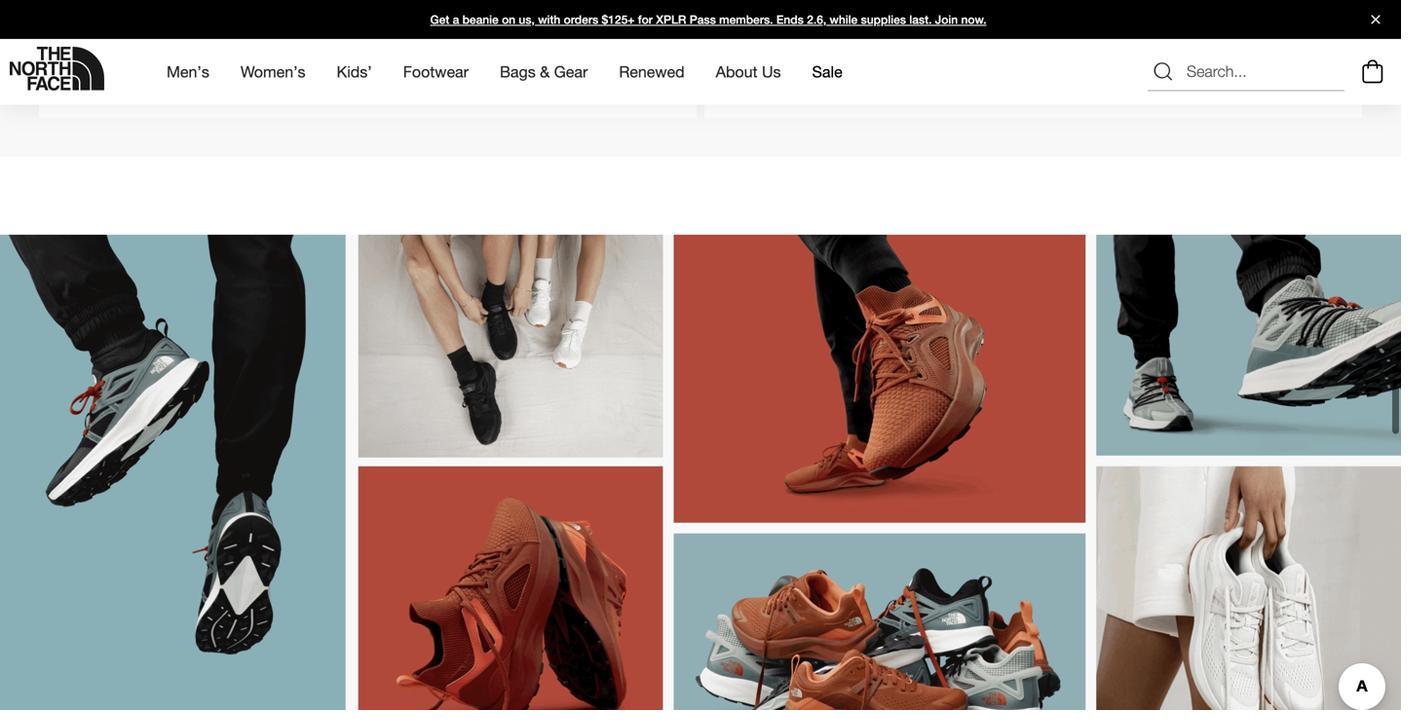 Task type: vqa. For each thing, say whether or not it's contained in the screenshot.
"PFC"
no



Task type: locate. For each thing, give the bounding box(es) containing it.
men's link
[[167, 45, 209, 98]]

Search search field
[[1148, 52, 1345, 91]]

1 horizontal spatial women's
[[241, 62, 305, 81]]

person wearing unzipped '92 ripstop nuptse jacket in front of a mountain. image
[[39, 0, 697, 71], [704, 0, 1362, 71]]

0 horizontal spatial person wearing unzipped '92 ripstop nuptse jacket in front of a mountain. image
[[39, 0, 697, 71]]

women's ripstop icons
[[55, 85, 225, 104]]

close image
[[1363, 15, 1388, 24]]

footwear
[[403, 62, 469, 81]]

women's for women's ripstop icons
[[55, 85, 120, 104]]

kids'
[[337, 62, 372, 81]]

1 person wearing unzipped '92 ripstop nuptse jacket in front of a mountain. image from the left
[[39, 0, 697, 71]]

sale
[[812, 62, 842, 81]]

men's
[[167, 62, 209, 81]]

1 vertical spatial women's
[[55, 85, 120, 104]]

renewed link
[[619, 45, 685, 98]]

women's left kids'
[[241, 62, 305, 81]]

women's left ripstop
[[55, 85, 120, 104]]

while
[[830, 13, 858, 26]]

ripstop
[[124, 85, 178, 104]]

women's
[[241, 62, 305, 81], [55, 85, 120, 104]]

us,
[[519, 13, 535, 26]]

icons
[[182, 85, 220, 104]]

about us link
[[716, 45, 781, 98]]

footwear link
[[403, 45, 469, 98]]

for
[[638, 13, 653, 26]]

sale link
[[812, 45, 842, 98]]

search all image
[[1152, 60, 1175, 84]]

beanie
[[462, 13, 499, 26]]

bags & gear
[[500, 62, 588, 81]]

1 horizontal spatial person wearing unzipped '92 ripstop nuptse jacket in front of a mountain. image
[[704, 0, 1362, 71]]

get a beanie on us, with orders $125+ for xplr pass members. ends 2.6, while supplies last. join now.
[[430, 13, 986, 26]]

2 person wearing unzipped '92 ripstop nuptse jacket in front of a mountain. image from the left
[[704, 0, 1362, 71]]

gear
[[554, 62, 588, 81]]

xplr
[[656, 13, 686, 26]]

bags & gear link
[[500, 45, 588, 98]]

get a beanie on us, with orders $125+ for xplr pass members. ends 2.6, while supplies last. join now. link
[[0, 0, 1401, 39]]

0 horizontal spatial women's
[[55, 85, 120, 104]]

about us
[[716, 62, 781, 81]]

0 vertical spatial women's
[[241, 62, 305, 81]]



Task type: describe. For each thing, give the bounding box(es) containing it.
women's link
[[241, 45, 305, 98]]

women's for women's
[[241, 62, 305, 81]]

2.6,
[[807, 13, 826, 26]]

last.
[[909, 13, 932, 26]]

supplies
[[861, 13, 906, 26]]

with
[[538, 13, 561, 26]]

a colorful collage of photos featuring the men's oxeye shoes, men's oxeye tech shoes, women's hypnum shoes, and women's hypnum luxe shoes. text reads: "pretty bold for lightweight support. from road to ridge, these shoes can't help but hold their own." image
[[0, 235, 1401, 710]]

now.
[[961, 13, 986, 26]]

members.
[[719, 13, 773, 26]]

bags
[[500, 62, 536, 81]]

us
[[762, 62, 781, 81]]

get
[[430, 13, 449, 26]]

renewed
[[619, 62, 685, 81]]

pass
[[689, 13, 716, 26]]

the north face home page image
[[10, 47, 104, 91]]

kids' link
[[337, 45, 372, 98]]

&
[[540, 62, 550, 81]]

ends
[[776, 13, 804, 26]]

women's ripstop icons link
[[55, 85, 236, 104]]

orders
[[564, 13, 598, 26]]

a
[[453, 13, 459, 26]]

view cart image
[[1357, 57, 1388, 86]]

join
[[935, 13, 958, 26]]

on
[[502, 13, 515, 26]]

about
[[716, 62, 758, 81]]

$125+
[[602, 13, 635, 26]]



